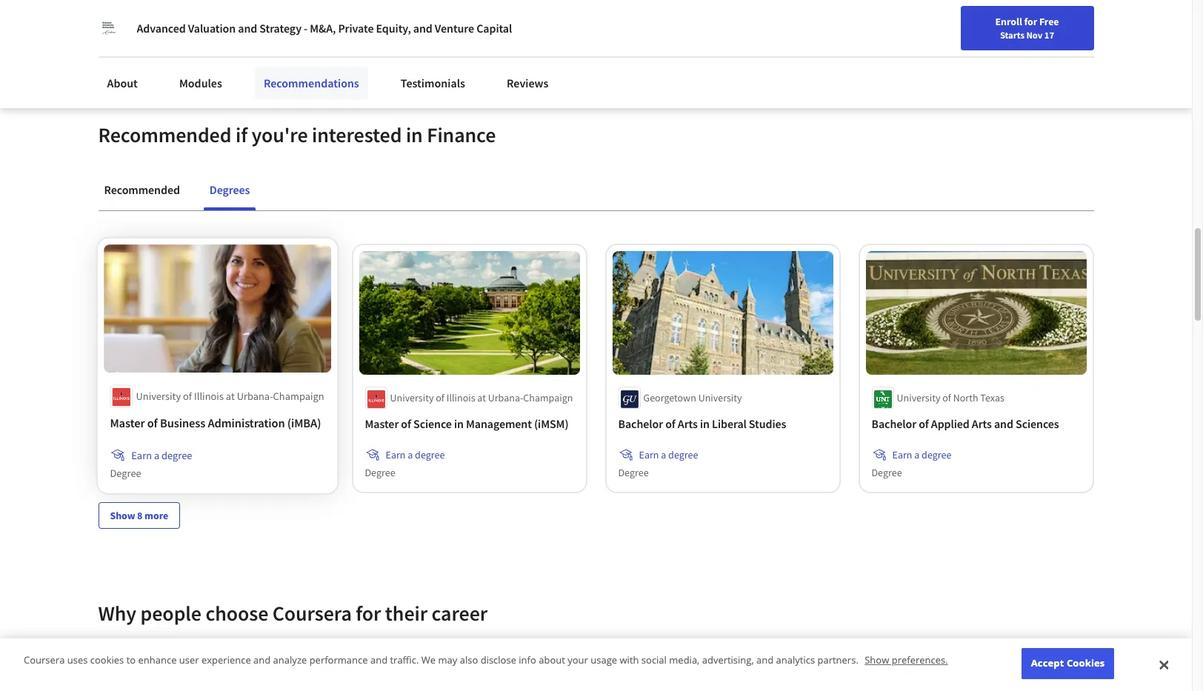 Task type: vqa. For each thing, say whether or not it's contained in the screenshot.
ACQUIRING
no



Task type: locate. For each thing, give the bounding box(es) containing it.
cookies
[[90, 654, 124, 667]]

recommended inside button
[[104, 182, 180, 197]]

1 horizontal spatial for
[[1024, 15, 1038, 28]]

valuation
[[188, 21, 236, 36]]

0 horizontal spatial illinois
[[194, 389, 223, 403]]

your
[[1001, 47, 1021, 60], [568, 654, 588, 667]]

show 8 more
[[110, 509, 168, 523]]

university up science
[[390, 392, 434, 405]]

reviews
[[507, 76, 549, 90]]

champaign up (imsm)
[[523, 392, 573, 405]]

1 horizontal spatial bachelor
[[872, 417, 917, 432]]

at for administration
[[225, 389, 234, 403]]

reviews link
[[498, 67, 558, 99]]

master of science in management (imsm) link
[[365, 415, 574, 433]]

0 vertical spatial for
[[1024, 15, 1038, 28]]

university inside erasmus university rotterdam "link"
[[897, 12, 949, 26]]

in left liberal
[[700, 417, 710, 432]]

2 horizontal spatial in
[[700, 417, 710, 432]]

private
[[338, 21, 374, 36]]

university of north texas
[[897, 392, 1005, 405]]

earn a degree down applied
[[893, 449, 952, 462]]

urbana- up administration
[[236, 389, 273, 403]]

0 horizontal spatial for
[[356, 600, 381, 627]]

0 horizontal spatial master
[[110, 415, 145, 430]]

university up applied
[[897, 392, 941, 405]]

in right science
[[454, 417, 464, 432]]

enroll
[[996, 15, 1022, 28]]

in for master
[[454, 417, 464, 432]]

accept cookies
[[1031, 657, 1105, 670]]

1 vertical spatial recommended
[[104, 182, 180, 197]]

nov
[[1027, 29, 1043, 41]]

master left science
[[365, 417, 399, 432]]

1 horizontal spatial urbana-
[[488, 392, 523, 405]]

17
[[1045, 29, 1055, 41]]

university of illinois at urbana-champaign for in
[[390, 392, 573, 405]]

0 horizontal spatial bachelor
[[618, 417, 663, 432]]

degree down applied
[[922, 449, 952, 462]]

bachelor down georgetown
[[618, 417, 663, 432]]

a down the bachelor of arts in liberal studies
[[661, 449, 666, 462]]

1 horizontal spatial illinois
[[447, 392, 475, 405]]

we
[[421, 654, 436, 667]]

advertising,
[[702, 654, 754, 667]]

degree down science
[[415, 449, 445, 462]]

a for arts
[[661, 449, 666, 462]]

2 bachelor from the left
[[872, 417, 917, 432]]

north
[[953, 392, 979, 405]]

earn
[[131, 448, 152, 462], [386, 449, 406, 462], [639, 449, 659, 462], [893, 449, 913, 462]]

1 arts from the left
[[678, 417, 698, 432]]

at up master of business administration (imba) link
[[225, 389, 234, 403]]

in
[[406, 121, 423, 148], [454, 417, 464, 432], [700, 417, 710, 432]]

0 horizontal spatial urbana-
[[236, 389, 273, 403]]

0 vertical spatial recommended
[[98, 121, 232, 148]]

and left traffic.
[[370, 654, 388, 667]]

degree for science
[[415, 449, 445, 462]]

for left the their
[[356, 600, 381, 627]]

0 horizontal spatial university of illinois at urbana-champaign
[[136, 389, 324, 403]]

1 vertical spatial show
[[865, 654, 889, 667]]

for
[[1024, 15, 1038, 28], [356, 600, 381, 627]]

illinois up master of science in management (imsm)
[[447, 392, 475, 405]]

1 horizontal spatial your
[[1001, 47, 1021, 60]]

1 vertical spatial for
[[356, 600, 381, 627]]

bachelor of arts in liberal studies
[[618, 417, 787, 432]]

0 horizontal spatial in
[[406, 121, 423, 148]]

recommendations link
[[255, 67, 368, 99]]

about
[[539, 654, 565, 667]]

None search field
[[211, 39, 567, 69]]

arts inside "link"
[[678, 417, 698, 432]]

illinois up "master of business administration (imba)"
[[194, 389, 223, 403]]

illinois for administration
[[194, 389, 223, 403]]

partners.
[[818, 654, 859, 667]]

1 vertical spatial coursera
[[24, 654, 65, 667]]

bachelor of applied arts and sciences
[[872, 417, 1059, 432]]

1 vertical spatial your
[[568, 654, 588, 667]]

2 degree from the left
[[365, 466, 395, 480]]

earn a degree down science
[[386, 449, 445, 462]]

0 vertical spatial your
[[1001, 47, 1021, 60]]

0 horizontal spatial show
[[110, 509, 135, 523]]

earn a degree down business
[[131, 448, 192, 462]]

in left finance
[[406, 121, 423, 148]]

3 degree from the left
[[618, 466, 649, 480]]

university of illinois at urbana-champaign up master of science in management (imsm) link
[[390, 392, 573, 405]]

champaign for management
[[523, 392, 573, 405]]

in inside "link"
[[700, 417, 710, 432]]

1 horizontal spatial champaign
[[523, 392, 573, 405]]

(imba)
[[287, 415, 321, 430]]

master of business administration (imba) link
[[110, 414, 325, 432]]

and left the strategy
[[238, 21, 257, 36]]

recommended
[[98, 121, 232, 148], [104, 182, 180, 197]]

1 degree from the left
[[110, 466, 141, 480]]

cookies
[[1067, 657, 1105, 670]]

bachelor left applied
[[872, 417, 917, 432]]

0 horizontal spatial champaign
[[273, 389, 324, 403]]

champaign up (imba)
[[273, 389, 324, 403]]

champaign for (imba)
[[273, 389, 324, 403]]

university up bachelor of arts in liberal studies "link" at bottom
[[699, 392, 742, 405]]

a for business
[[154, 448, 159, 462]]

and down texas
[[994, 417, 1014, 432]]

degree for bachelor of applied arts and sciences
[[872, 466, 902, 480]]

0 vertical spatial show
[[110, 509, 135, 523]]

why people choose coursera for their career
[[98, 600, 488, 627]]

of up business
[[183, 389, 192, 403]]

degree for master of science in management (imsm)
[[365, 466, 395, 480]]

studies
[[749, 417, 787, 432]]

show 8 more button
[[98, 503, 180, 529]]

banner navigation
[[12, 0, 417, 41]]

show right partners.
[[865, 654, 889, 667]]

of up science
[[436, 392, 445, 405]]

your down starts at top
[[1001, 47, 1021, 60]]

earn a degree down the bachelor of arts in liberal studies
[[639, 449, 698, 462]]

university up business
[[136, 389, 181, 403]]

and left the analytics on the right bottom of the page
[[757, 654, 774, 667]]

of
[[183, 389, 192, 403], [436, 392, 445, 405], [943, 392, 951, 405], [147, 415, 157, 430], [401, 417, 411, 432], [666, 417, 676, 432], [919, 417, 929, 432]]

arts down georgetown university
[[678, 417, 698, 432]]

0 horizontal spatial at
[[225, 389, 234, 403]]

1 horizontal spatial arts
[[972, 417, 992, 432]]

management
[[466, 417, 532, 432]]

and
[[238, 21, 257, 36], [413, 21, 433, 36], [994, 417, 1014, 432], [253, 654, 271, 667], [370, 654, 388, 667], [757, 654, 774, 667]]

a down master of science in management (imsm)
[[408, 449, 413, 462]]

social
[[642, 654, 667, 667]]

find
[[980, 47, 999, 60]]

and right equity,
[[413, 21, 433, 36]]

arts down texas
[[972, 417, 992, 432]]

degree for business
[[161, 448, 192, 462]]

university for master of science in management (imsm)
[[390, 392, 434, 405]]

of down georgetown
[[666, 417, 676, 432]]

urbana- up management
[[488, 392, 523, 405]]

master
[[110, 415, 145, 430], [365, 417, 399, 432]]

people
[[140, 600, 202, 627]]

modules link
[[170, 67, 231, 99]]

university of illinois at urbana-champaign up master of business administration (imba) link
[[136, 389, 324, 403]]

master left business
[[110, 415, 145, 430]]

degree down business
[[161, 448, 192, 462]]

master of science in management (imsm)
[[365, 417, 569, 432]]

coursera left uses
[[24, 654, 65, 667]]

career
[[1044, 47, 1073, 60]]

texas
[[981, 392, 1005, 405]]

degree for applied
[[922, 449, 952, 462]]

show
[[110, 509, 135, 523], [865, 654, 889, 667]]

experience
[[202, 654, 251, 667]]

champaign
[[273, 389, 324, 403], [523, 392, 573, 405]]

science
[[414, 417, 452, 432]]

coursera up "analyze"
[[273, 600, 352, 627]]

1 bachelor from the left
[[618, 417, 663, 432]]

1 horizontal spatial in
[[454, 417, 464, 432]]

for inside 'enroll for free starts nov 17'
[[1024, 15, 1038, 28]]

bachelor
[[618, 417, 663, 432], [872, 417, 917, 432]]

urbana- for (imba)
[[236, 389, 273, 403]]

1 horizontal spatial master
[[365, 417, 399, 432]]

degrees button
[[204, 172, 256, 207]]

coursera image
[[18, 42, 112, 65]]

recommended button
[[98, 172, 186, 207]]

log in link
[[1080, 44, 1121, 62]]

a down "bachelor of applied arts and sciences"
[[915, 449, 920, 462]]

degree for master of business administration (imba)
[[110, 466, 141, 480]]

1 horizontal spatial at
[[477, 392, 486, 405]]

0 horizontal spatial arts
[[678, 417, 698, 432]]

equity,
[[376, 21, 411, 36]]

earn for science
[[386, 449, 406, 462]]

bachelor inside "link"
[[618, 417, 663, 432]]

to
[[126, 654, 136, 667]]

at up master of science in management (imsm) link
[[477, 392, 486, 405]]

of left science
[[401, 417, 411, 432]]

illinois
[[194, 389, 223, 403], [447, 392, 475, 405]]

university of illinois at urbana-champaign for administration
[[136, 389, 324, 403]]

0 vertical spatial coursera
[[273, 600, 352, 627]]

urbana-
[[236, 389, 273, 403], [488, 392, 523, 405]]

a up more
[[154, 448, 159, 462]]

degree down the bachelor of arts in liberal studies
[[668, 449, 698, 462]]

starts
[[1000, 29, 1025, 41]]

4 degree from the left
[[872, 466, 902, 480]]

show left 8 at left bottom
[[110, 509, 135, 523]]

for up nov
[[1024, 15, 1038, 28]]

university for bachelor of applied arts and sciences
[[897, 392, 941, 405]]

0 horizontal spatial coursera
[[24, 654, 65, 667]]

new
[[1023, 47, 1042, 60]]

university right erasmus
[[897, 12, 949, 26]]

1 horizontal spatial university of illinois at urbana-champaign
[[390, 392, 573, 405]]

earn for business
[[131, 448, 152, 462]]

recommended for recommended
[[104, 182, 180, 197]]

your right about
[[568, 654, 588, 667]]

georgetown university
[[644, 392, 742, 405]]

analyze
[[273, 654, 307, 667]]

university of illinois at urbana-champaign
[[136, 389, 324, 403], [390, 392, 573, 405]]

university
[[897, 12, 949, 26], [136, 389, 181, 403], [390, 392, 434, 405], [699, 392, 742, 405], [897, 392, 941, 405]]

more
[[145, 509, 168, 523]]

master of business administration (imba)
[[110, 415, 321, 430]]

erasmus
[[852, 12, 895, 26]]



Task type: describe. For each thing, give the bounding box(es) containing it.
earn a degree for applied
[[893, 449, 952, 462]]

performance
[[309, 654, 368, 667]]

1 horizontal spatial show
[[865, 654, 889, 667]]

traffic.
[[390, 654, 419, 667]]

georgetown
[[644, 392, 696, 405]]

(imsm)
[[534, 417, 569, 432]]

earn a degree for arts
[[639, 449, 698, 462]]

disclose
[[481, 654, 516, 667]]

0 horizontal spatial your
[[568, 654, 588, 667]]

illinois for in
[[447, 392, 475, 405]]

preferences.
[[892, 654, 948, 667]]

interested
[[312, 121, 402, 148]]

coursera uses cookies to enhance user experience and analyze performance and traffic. we may also disclose info about your usage with social media, advertising, and analytics partners. show preferences.
[[24, 654, 948, 667]]

master for master of science in management (imsm)
[[365, 417, 399, 432]]

if
[[236, 121, 247, 148]]

of left business
[[147, 415, 157, 430]]

advanced
[[137, 21, 186, 36]]

advanced valuation and strategy - m&a, private equity, and venture capital
[[137, 21, 512, 36]]

earn for arts
[[639, 449, 659, 462]]

recommended if you're interested in finance
[[98, 121, 496, 148]]

erasmus university rotterdam
[[852, 12, 1005, 26]]

at for in
[[477, 392, 486, 405]]

accept cookies button
[[1022, 649, 1115, 680]]

m&a,
[[310, 21, 336, 36]]

career
[[432, 600, 488, 627]]

also
[[460, 654, 478, 667]]

with
[[620, 654, 639, 667]]

free
[[1040, 15, 1059, 28]]

earn for applied
[[893, 449, 913, 462]]

info
[[519, 654, 536, 667]]

log in
[[1088, 47, 1114, 60]]

degree for arts
[[668, 449, 698, 462]]

liberal
[[712, 417, 747, 432]]

enhance
[[138, 654, 177, 667]]

in for bachelor
[[700, 417, 710, 432]]

and inside bachelor of applied arts and sciences link
[[994, 417, 1014, 432]]

capital
[[477, 21, 512, 36]]

show inside button
[[110, 509, 135, 523]]

recommendation tabs tab list
[[98, 172, 1094, 210]]

degree for bachelor of arts in liberal studies
[[618, 466, 649, 480]]

erasmus university rotterdam link
[[852, 10, 1005, 28]]

testimonials
[[401, 76, 465, 90]]

university for master of business administration (imba)
[[136, 389, 181, 403]]

rotterdam
[[951, 12, 1005, 26]]

their
[[385, 600, 428, 627]]

earn a degree for business
[[131, 448, 192, 462]]

finance
[[427, 121, 496, 148]]

uses
[[67, 654, 88, 667]]

in
[[1105, 47, 1114, 60]]

1 horizontal spatial coursera
[[273, 600, 352, 627]]

erasmus university rotterdam image
[[98, 18, 119, 39]]

show preferences. link
[[865, 654, 948, 667]]

about link
[[98, 67, 147, 99]]

find your new career link
[[972, 44, 1080, 63]]

choose
[[206, 600, 268, 627]]

business
[[160, 415, 205, 430]]

2 arts from the left
[[972, 417, 992, 432]]

bachelor for bachelor of applied arts and sciences
[[872, 417, 917, 432]]

degrees
[[210, 182, 250, 197]]

recommended for recommended if you're interested in finance
[[98, 121, 232, 148]]

why
[[98, 600, 136, 627]]

find your new career
[[980, 47, 1073, 60]]

administration
[[207, 415, 285, 430]]

a for applied
[[915, 449, 920, 462]]

may
[[438, 654, 457, 667]]

of left north
[[943, 392, 951, 405]]

8
[[137, 509, 143, 523]]

earn a degree for science
[[386, 449, 445, 462]]

media,
[[669, 654, 700, 667]]

log
[[1088, 47, 1103, 60]]

venture
[[435, 21, 474, 36]]

urbana- for management
[[488, 392, 523, 405]]

of left applied
[[919, 417, 929, 432]]

master for master of business administration (imba)
[[110, 415, 145, 430]]

of inside "link"
[[666, 417, 676, 432]]

collection element
[[89, 211, 1103, 553]]

enroll for free starts nov 17
[[996, 15, 1059, 41]]

user
[[179, 654, 199, 667]]

applied
[[931, 417, 970, 432]]

about
[[107, 76, 138, 90]]

strategy
[[260, 21, 302, 36]]

you're
[[252, 121, 308, 148]]

analytics
[[776, 654, 815, 667]]

bachelor of arts in liberal studies link
[[618, 415, 827, 433]]

-
[[304, 21, 308, 36]]

bachelor of applied arts and sciences link
[[872, 415, 1081, 433]]

accept
[[1031, 657, 1064, 670]]

modules
[[179, 76, 222, 90]]

and left "analyze"
[[253, 654, 271, 667]]

testimonials link
[[392, 67, 474, 99]]

sciences
[[1016, 417, 1059, 432]]

recommendations
[[264, 76, 359, 90]]

a for science
[[408, 449, 413, 462]]

bachelor for bachelor of arts in liberal studies
[[618, 417, 663, 432]]



